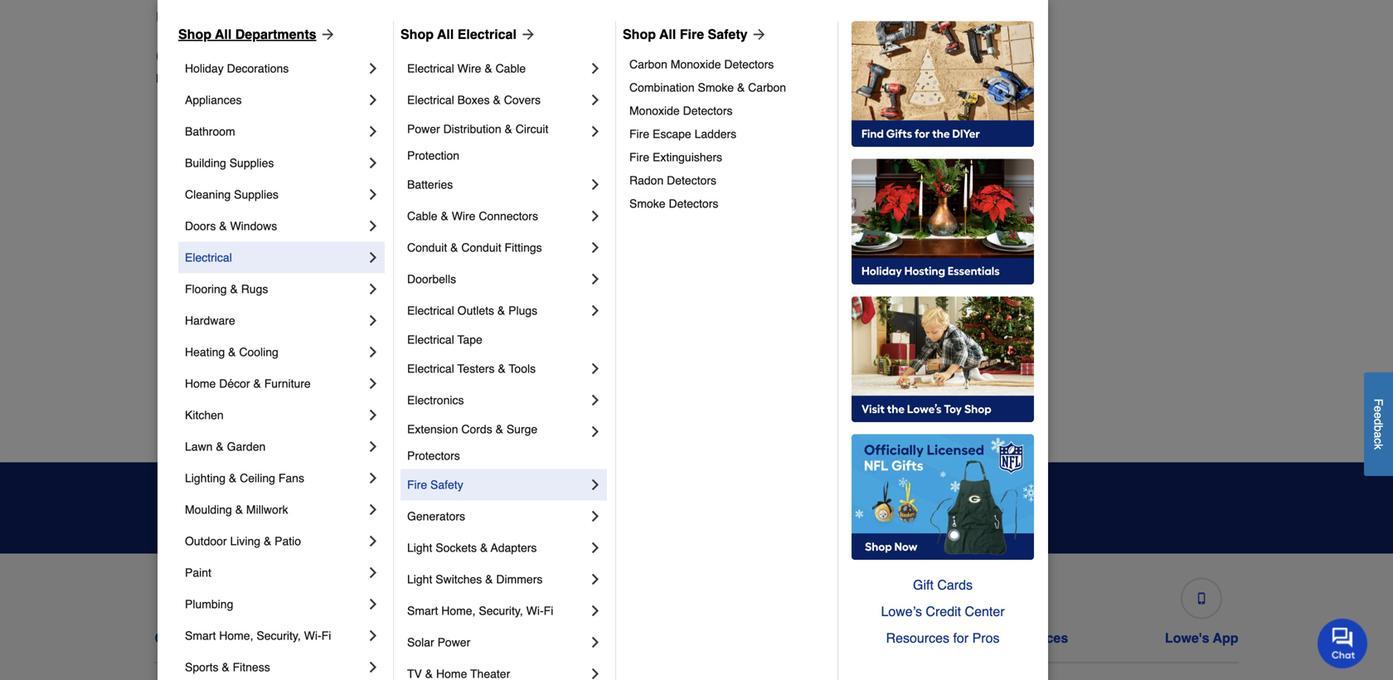 Task type: locate. For each thing, give the bounding box(es) containing it.
0 vertical spatial smoke
[[698, 81, 734, 94]]

east up heating
[[169, 323, 192, 336]]

& down the rutherford
[[228, 345, 236, 359]]

wi- for smart home, security, wi-fi chevron right image
[[527, 604, 544, 618]]

chevron right image for electrical wire & cable
[[587, 60, 604, 77]]

1 horizontal spatial all
[[437, 26, 454, 42]]

detectors down 'radon detectors'
[[669, 197, 719, 210]]

home décor & furniture link
[[185, 368, 365, 399]]

chevron right image for solar power
[[587, 634, 604, 651]]

holiday decorations
[[185, 62, 289, 75]]

security,
[[479, 604, 523, 618], [257, 629, 301, 642]]

0 horizontal spatial new
[[244, 72, 267, 85]]

millville link
[[710, 189, 748, 205]]

smart for right smart home, security, wi-fi link
[[407, 604, 438, 618]]

shop all departments link
[[178, 24, 336, 44]]

pros
[[973, 630, 1000, 646]]

jersey inside city directory lowe's stores in new jersey
[[271, 72, 305, 85]]

gift cards link
[[772, 571, 844, 646], [852, 572, 1035, 599]]

0 horizontal spatial lowe's
[[156, 72, 192, 85]]

city directory lowe's stores in new jersey
[[156, 45, 305, 85]]

0 vertical spatial carbon
[[630, 58, 668, 71]]

shop down find a store
[[178, 26, 212, 42]]

smart home, security, wi-fi down light switches & dimmers
[[407, 604, 554, 618]]

2 east from the top
[[169, 323, 192, 336]]

monoxide inside combination smoke & carbon monoxide detectors
[[630, 104, 680, 117]]

light inside the light sockets & adapters link
[[407, 541, 433, 555]]

furniture
[[264, 377, 311, 390]]

outdoor living & patio
[[185, 535, 301, 548]]

order status
[[366, 631, 446, 646]]

& up electrical boxes & covers link
[[485, 62, 493, 75]]

0 horizontal spatial carbon
[[630, 58, 668, 71]]

credit
[[926, 604, 962, 619], [591, 631, 630, 646]]

1 light from the top
[[407, 541, 433, 555]]

ladders
[[695, 127, 737, 141]]

rugs
[[241, 282, 268, 296]]

safety up carbon monoxide detectors link
[[708, 26, 748, 42]]

0 vertical spatial gift
[[913, 577, 934, 593]]

customer care image
[[206, 593, 218, 604]]

0 vertical spatial cable
[[496, 62, 526, 75]]

0 vertical spatial east
[[169, 290, 192, 303]]

1 horizontal spatial wi-
[[527, 604, 544, 618]]

0 vertical spatial jersey
[[388, 9, 427, 24]]

1 horizontal spatial center
[[965, 604, 1005, 619]]

fire escape ladders
[[630, 127, 737, 141]]

0 horizontal spatial smart
[[185, 629, 216, 642]]

tools
[[509, 362, 536, 375]]

arrow right image up carbon monoxide detectors link
[[748, 26, 768, 43]]

patio
[[275, 535, 301, 548]]

fi up solar power link
[[544, 604, 554, 618]]

1 horizontal spatial safety
[[708, 26, 748, 42]]

1 vertical spatial credit
[[591, 631, 630, 646]]

chevron right image for fire safety
[[587, 477, 604, 493]]

doors
[[185, 219, 216, 233]]

supplies for building supplies
[[230, 156, 274, 170]]

& right the décor
[[253, 377, 261, 390]]

new inside city directory lowe's stores in new jersey
[[244, 72, 267, 85]]

shop up combination
[[623, 26, 656, 42]]

chevron right image for bathroom
[[365, 123, 382, 140]]

0 horizontal spatial cards
[[802, 631, 840, 646]]

electrical wire & cable link
[[407, 53, 587, 84]]

1 horizontal spatial lowe's
[[543, 631, 588, 646]]

order
[[366, 631, 402, 646]]

& inside combination smoke & carbon monoxide detectors
[[738, 81, 745, 94]]

arrow right image
[[317, 26, 336, 43], [517, 26, 537, 43], [748, 26, 768, 43]]

0 horizontal spatial jersey
[[271, 72, 305, 85]]

0 vertical spatial wire
[[458, 62, 482, 75]]

manahawkin link
[[440, 421, 505, 438]]

safety down protectors
[[431, 478, 464, 491]]

décor
[[219, 377, 250, 390]]

0 vertical spatial cards
[[938, 577, 973, 593]]

1 horizontal spatial smart
[[407, 604, 438, 618]]

1 horizontal spatial a
[[1373, 432, 1386, 438]]

delran link
[[169, 222, 203, 239]]

chevron right image for lighting & ceiling fans
[[365, 470, 382, 487]]

grande
[[1001, 190, 1040, 204]]

new
[[358, 9, 384, 24], [244, 72, 267, 85]]

electrical up electrical wire & cable 'link'
[[458, 26, 517, 42]]

sign up form
[[670, 486, 1022, 531]]

installation
[[940, 631, 1010, 646]]

lowe's inside city directory lowe's stores in new jersey
[[156, 72, 192, 85]]

lawn & garden
[[185, 440, 266, 453]]

chevron right image for home décor & furniture
[[365, 375, 382, 392]]

1 vertical spatial smart home, security, wi-fi
[[185, 629, 331, 642]]

solar power
[[407, 636, 471, 649]]

jersey down electrical outlets & plugs at the top left of page
[[440, 323, 474, 336]]

chevron right image
[[365, 60, 382, 77], [587, 60, 604, 77], [365, 92, 382, 108], [587, 92, 604, 108], [365, 123, 382, 140], [587, 176, 604, 193], [587, 208, 604, 224], [587, 271, 604, 287], [365, 281, 382, 297], [587, 302, 604, 319], [365, 312, 382, 329], [365, 344, 382, 360], [587, 392, 604, 409], [365, 438, 382, 455], [365, 501, 382, 518], [587, 540, 604, 556], [587, 603, 604, 619]]

electrical inside electrical outlets & plugs link
[[407, 304, 454, 317]]

detectors up the ladders
[[683, 104, 733, 117]]

2 horizontal spatial lowe's
[[1166, 631, 1210, 646]]

1 vertical spatial smart
[[185, 629, 216, 642]]

shop
[[178, 26, 212, 42], [401, 26, 434, 42], [623, 26, 656, 42]]

cable down batteries in the top of the page
[[407, 209, 438, 223]]

smart for left smart home, security, wi-fi link
[[185, 629, 216, 642]]

deals,
[[372, 488, 431, 511]]

electrical up "flooring"
[[185, 251, 232, 264]]

turnersville
[[981, 323, 1040, 336]]

a right 'find'
[[188, 9, 195, 24]]

0 vertical spatial fi
[[544, 604, 554, 618]]

1 vertical spatial monoxide
[[630, 104, 680, 117]]

arrow right image inside shop all fire safety link
[[748, 26, 768, 43]]

mobile image
[[1197, 593, 1208, 604]]

gift cards
[[913, 577, 973, 593], [776, 631, 840, 646]]

shop all fire safety
[[623, 26, 748, 42]]

fire up the radon
[[630, 151, 650, 164]]

chevron right image for building supplies
[[365, 155, 382, 171]]

1 vertical spatial a
[[1373, 432, 1386, 438]]

& left dimmers
[[485, 573, 493, 586]]

carbon down carbon monoxide detectors link
[[749, 81, 787, 94]]

contact us & faq link
[[155, 571, 269, 646]]

chevron right image for lawn & garden
[[365, 438, 382, 455]]

bathroom link
[[185, 116, 365, 147]]

& down carbon monoxide detectors link
[[738, 81, 745, 94]]

smart up sports
[[185, 629, 216, 642]]

0 horizontal spatial wi-
[[304, 629, 322, 642]]

lowe's inside lowe's app link
[[1166, 631, 1210, 646]]

electrical down "doorbells"
[[407, 304, 454, 317]]

security, down light switches & dimmers link
[[479, 604, 523, 618]]

1 vertical spatial smoke
[[630, 197, 666, 210]]

chevron right image
[[587, 123, 604, 140], [365, 155, 382, 171], [365, 186, 382, 203], [365, 218, 382, 234], [587, 239, 604, 256], [365, 249, 382, 266], [587, 360, 604, 377], [365, 375, 382, 392], [365, 407, 382, 423], [587, 423, 604, 440], [365, 470, 382, 487], [587, 477, 604, 493], [587, 508, 604, 525], [365, 533, 382, 550], [365, 565, 382, 581], [587, 571, 604, 588], [365, 596, 382, 613], [365, 628, 382, 644], [587, 634, 604, 651], [365, 659, 382, 676], [587, 666, 604, 680]]

fire up 'carbon monoxide detectors'
[[680, 26, 704, 42]]

departments
[[235, 26, 317, 42]]

smart home, security, wi-fi for right smart home, security, wi-fi link
[[407, 604, 554, 618]]

2 horizontal spatial shop
[[623, 26, 656, 42]]

electrical for electrical wire & cable
[[407, 62, 454, 75]]

switches
[[436, 573, 482, 586]]

shop down the new jersey
[[401, 26, 434, 42]]

hardware
[[185, 314, 235, 327]]

fire escape ladders link
[[630, 122, 826, 146]]

decorations
[[227, 62, 289, 75]]

supplies up windows
[[234, 188, 279, 201]]

1 vertical spatial center
[[633, 631, 675, 646]]

1 vertical spatial supplies
[[234, 188, 279, 201]]

light for light sockets & adapters
[[407, 541, 433, 555]]

0 horizontal spatial all
[[215, 26, 232, 42]]

home, down switches
[[442, 604, 476, 618]]

fire left escape
[[630, 127, 650, 141]]

2 conduit from the left
[[462, 241, 502, 254]]

jersey inside jersey city link
[[440, 323, 474, 336]]

jersey inside new jersey button
[[388, 9, 427, 24]]

lowe's app link
[[1166, 571, 1239, 646]]

0 vertical spatial smart
[[407, 604, 438, 618]]

smart up status
[[407, 604, 438, 618]]

1 horizontal spatial shop
[[401, 26, 434, 42]]

electrical tape link
[[407, 326, 604, 353]]

1 horizontal spatial conduit
[[462, 241, 502, 254]]

0 vertical spatial supplies
[[230, 156, 274, 170]]

lowe's
[[156, 72, 192, 85], [543, 631, 588, 646], [1166, 631, 1210, 646]]

find gifts for the diyer. image
[[852, 21, 1035, 147]]

all up 'carbon monoxide detectors'
[[660, 26, 676, 42]]

2 horizontal spatial arrow right image
[[748, 26, 768, 43]]

smart home, security, wi-fi link down light switches & dimmers
[[407, 595, 587, 627]]

home, up sports & fitness
[[219, 629, 253, 642]]

1 east from the top
[[169, 290, 192, 303]]

smoke detectors
[[630, 197, 719, 210]]

chevron right image for power distribution & circuit protection
[[587, 123, 604, 140]]

east brunswick
[[169, 290, 249, 303]]

smoke
[[698, 81, 734, 94], [630, 197, 666, 210]]

d
[[1373, 419, 1386, 425]]

chevron right image for smart home, security, wi-fi
[[365, 628, 382, 644]]

faq
[[242, 631, 269, 646]]

0 horizontal spatial center
[[633, 631, 675, 646]]

dimensions image
[[999, 593, 1010, 604]]

combination
[[630, 81, 695, 94]]

0 vertical spatial security,
[[479, 604, 523, 618]]

0 horizontal spatial security,
[[257, 629, 301, 642]]

0 horizontal spatial arrow right image
[[317, 26, 336, 43]]

security, for chevron right icon related to smart home, security, wi-fi
[[257, 629, 301, 642]]

electrical left boxes
[[407, 93, 454, 107]]

lumberton link
[[440, 388, 495, 404]]

1 horizontal spatial new
[[358, 9, 384, 24]]

f e e d b a c k
[[1373, 399, 1386, 450]]

electrical inside electrical boxes & covers link
[[407, 93, 454, 107]]

carbon inside combination smoke & carbon monoxide detectors
[[749, 81, 787, 94]]

new inside new jersey button
[[358, 9, 384, 24]]

0 vertical spatial city
[[156, 45, 194, 68]]

0 vertical spatial wi-
[[527, 604, 544, 618]]

0 vertical spatial center
[[965, 604, 1005, 619]]

east for east brunswick
[[169, 290, 192, 303]]

1 horizontal spatial city
[[477, 323, 497, 336]]

shop for shop all fire safety
[[623, 26, 656, 42]]

sign
[[944, 500, 973, 516]]

wire up boxes
[[458, 62, 482, 75]]

2 arrow right image from the left
[[517, 26, 537, 43]]

smart home, security, wi-fi for left smart home, security, wi-fi link
[[185, 629, 331, 642]]

fire for safety
[[407, 478, 427, 491]]

sewell
[[981, 224, 1015, 237]]

lowe's inside lowe's credit center link
[[543, 631, 588, 646]]

0 horizontal spatial credit
[[591, 631, 630, 646]]

delran
[[169, 224, 203, 237]]

building supplies link
[[185, 147, 365, 179]]

0 horizontal spatial gift cards
[[776, 631, 840, 646]]

1 horizontal spatial gift cards link
[[852, 572, 1035, 599]]

0 vertical spatial credit
[[926, 604, 962, 619]]

heating
[[185, 345, 225, 359]]

fi left order
[[322, 629, 331, 642]]

wire up conduit & conduit fittings
[[452, 209, 476, 223]]

1 vertical spatial fi
[[322, 629, 331, 642]]

plugs
[[509, 304, 538, 317]]

home
[[185, 377, 216, 390]]

cable inside 'link'
[[496, 62, 526, 75]]

1 arrow right image from the left
[[317, 26, 336, 43]]

0 vertical spatial safety
[[708, 26, 748, 42]]

conduit & conduit fittings
[[407, 241, 542, 254]]

arrow right image up electrical wire & cable 'link'
[[517, 26, 537, 43]]

security, up sports & fitness 'link'
[[257, 629, 301, 642]]

shop all departments
[[178, 26, 317, 42]]

2 horizontal spatial jersey
[[440, 323, 474, 336]]

piscataway
[[981, 124, 1039, 137]]

east inside the east brunswick link
[[169, 290, 192, 303]]

jersey city
[[440, 323, 497, 336]]

brick link
[[169, 156, 195, 172]]

chevron right image for electrical boxes & covers
[[587, 92, 604, 108]]

conduit & conduit fittings link
[[407, 232, 587, 263]]

voorhees link
[[981, 388, 1030, 404]]

monoxide down combination
[[630, 104, 680, 117]]

1 horizontal spatial fi
[[544, 604, 554, 618]]

east brunswick link
[[169, 288, 249, 305]]

1 shop from the left
[[178, 26, 212, 42]]

0 vertical spatial power
[[407, 122, 440, 136]]

chevron right image for doorbells
[[587, 271, 604, 287]]

outlets
[[458, 304, 495, 317]]

wi- down dimmers
[[527, 604, 544, 618]]

chevron right image for outdoor living & patio
[[365, 533, 382, 550]]

safety
[[708, 26, 748, 42], [431, 478, 464, 491]]

fire down protectors
[[407, 478, 427, 491]]

a up "k"
[[1373, 432, 1386, 438]]

1 horizontal spatial credit
[[926, 604, 962, 619]]

cable up the "covers"
[[496, 62, 526, 75]]

1 vertical spatial wi-
[[304, 629, 322, 642]]

all down "store"
[[215, 26, 232, 42]]

0 vertical spatial light
[[407, 541, 433, 555]]

0 vertical spatial smart home, security, wi-fi
[[407, 604, 554, 618]]

2 light from the top
[[407, 573, 433, 586]]

1 vertical spatial gift cards
[[776, 631, 840, 646]]

arrow right image inside shop all electrical link
[[517, 26, 537, 43]]

maple shade link
[[710, 156, 779, 172]]

combination smoke & carbon monoxide detectors link
[[630, 76, 826, 122]]

holiday hosting essentials. image
[[852, 159, 1035, 285]]

shop for shop all departments
[[178, 26, 212, 42]]

a inside button
[[1373, 432, 1386, 438]]

electronics link
[[407, 384, 587, 416]]

electrical up the electronics
[[407, 362, 454, 375]]

& left circuit
[[505, 122, 513, 136]]

1 vertical spatial home,
[[219, 629, 253, 642]]

0 horizontal spatial smart home, security, wi-fi
[[185, 629, 331, 642]]

power right solar
[[438, 636, 471, 649]]

1 vertical spatial east
[[169, 323, 192, 336]]

smoke inside combination smoke & carbon monoxide detectors
[[698, 81, 734, 94]]

cords
[[462, 423, 493, 436]]

3 arrow right image from the left
[[748, 26, 768, 43]]

0 horizontal spatial shop
[[178, 26, 212, 42]]

0 vertical spatial new
[[358, 9, 384, 24]]

1 vertical spatial new
[[244, 72, 267, 85]]

1 vertical spatial cable
[[407, 209, 438, 223]]

smoke down carbon monoxide detectors link
[[698, 81, 734, 94]]

1 horizontal spatial smoke
[[698, 81, 734, 94]]

extension cords & surge protectors link
[[407, 416, 587, 469]]

fire for extinguishers
[[630, 151, 650, 164]]

lowe's for lowe's app
[[1166, 631, 1210, 646]]

smart home, security, wi-fi link up fitness
[[185, 620, 365, 652]]

contact
[[155, 631, 204, 646]]

1 vertical spatial safety
[[431, 478, 464, 491]]

home,
[[442, 604, 476, 618], [219, 629, 253, 642]]

& right cords
[[496, 423, 504, 436]]

cable
[[496, 62, 526, 75], [407, 209, 438, 223]]

1 vertical spatial carbon
[[749, 81, 787, 94]]

light left switches
[[407, 573, 433, 586]]

supplies up the cleaning supplies
[[230, 156, 274, 170]]

1 horizontal spatial cable
[[496, 62, 526, 75]]

electrical for electrical testers & tools
[[407, 362, 454, 375]]

smoke down the radon
[[630, 197, 666, 210]]

lawnside link
[[440, 355, 489, 371]]

light down generators
[[407, 541, 433, 555]]

1 horizontal spatial jersey
[[388, 9, 427, 24]]

east down deptford
[[169, 290, 192, 303]]

chevron right image for hardware
[[365, 312, 382, 329]]

jersey up the "shop all electrical"
[[388, 9, 427, 24]]

conduit up "doorbells"
[[407, 241, 447, 254]]

2 shop from the left
[[401, 26, 434, 42]]

e up b
[[1373, 412, 1386, 419]]

electrical left tape
[[407, 333, 454, 346]]

electrical testers & tools link
[[407, 353, 587, 384]]

1 horizontal spatial gift
[[913, 577, 934, 593]]

wi- up sports & fitness 'link'
[[304, 629, 322, 642]]

sports
[[185, 661, 219, 674]]

all for departments
[[215, 26, 232, 42]]

contact us & faq
[[155, 631, 269, 646]]

electrical down the "shop all electrical"
[[407, 62, 454, 75]]

1 horizontal spatial arrow right image
[[517, 26, 537, 43]]

1 horizontal spatial smart home, security, wi-fi link
[[407, 595, 587, 627]]

1 horizontal spatial smart home, security, wi-fi
[[407, 604, 554, 618]]

carbon up combination
[[630, 58, 668, 71]]

& left plugs
[[498, 304, 505, 317]]

smoke detectors link
[[630, 192, 826, 215]]

conduit down cable & wire connectors
[[462, 241, 502, 254]]

holiday decorations link
[[185, 53, 365, 84]]

chevron right image for sports & fitness
[[365, 659, 382, 676]]

0 vertical spatial home,
[[442, 604, 476, 618]]

3 shop from the left
[[623, 26, 656, 42]]

e up d
[[1373, 406, 1386, 412]]

electrical inside electrical wire & cable 'link'
[[407, 62, 454, 75]]

deptford link
[[169, 255, 214, 272]]

power up protection
[[407, 122, 440, 136]]

smart home, security, wi-fi link
[[407, 595, 587, 627], [185, 620, 365, 652]]

chevron right image for cleaning supplies
[[365, 186, 382, 203]]

arrow right image for shop all electrical
[[517, 26, 537, 43]]

arrow right image up holiday decorations link
[[317, 26, 336, 43]]

2 horizontal spatial all
[[660, 26, 676, 42]]

all up electrical wire & cable
[[437, 26, 454, 42]]

2 all from the left
[[437, 26, 454, 42]]

1 vertical spatial jersey
[[271, 72, 305, 85]]

0 horizontal spatial smoke
[[630, 197, 666, 210]]

0 horizontal spatial a
[[188, 9, 195, 24]]

0 horizontal spatial conduit
[[407, 241, 447, 254]]

0 vertical spatial gift cards
[[913, 577, 973, 593]]

monoxide down shop all fire safety link
[[671, 58, 721, 71]]

extension
[[407, 423, 458, 436]]

chevron right image for cable & wire connectors
[[587, 208, 604, 224]]

& right sockets in the bottom of the page
[[480, 541, 488, 555]]

city inside city directory lowe's stores in new jersey
[[156, 45, 194, 68]]

east for east rutherford
[[169, 323, 192, 336]]

east inside east rutherford link
[[169, 323, 192, 336]]

arrow right image inside shop all departments link
[[317, 26, 336, 43]]

1 all from the left
[[215, 26, 232, 42]]

lawn
[[185, 440, 213, 453]]

3 all from the left
[[660, 26, 676, 42]]

moulding & millwork
[[185, 503, 288, 516]]

electrical for electrical tape
[[407, 333, 454, 346]]

radon detectors link
[[630, 169, 826, 192]]

smart home, security, wi-fi up fitness
[[185, 629, 331, 642]]

1 vertical spatial gift
[[776, 631, 799, 646]]

all for fire
[[660, 26, 676, 42]]

jersey down departments
[[271, 72, 305, 85]]

1 vertical spatial security,
[[257, 629, 301, 642]]

chevron right image for moulding & millwork
[[365, 501, 382, 518]]

light inside light switches & dimmers link
[[407, 573, 433, 586]]

chevron right image for smart home, security, wi-fi
[[587, 603, 604, 619]]

1 horizontal spatial security,
[[479, 604, 523, 618]]



Task type: vqa. For each thing, say whether or not it's contained in the screenshot.
"Heating & Cooling" link
yes



Task type: describe. For each thing, give the bounding box(es) containing it.
chevron right image for heating & cooling
[[365, 344, 382, 360]]

maple
[[710, 157, 742, 170]]

chevron right image for holiday decorations
[[365, 60, 382, 77]]

1 horizontal spatial cards
[[938, 577, 973, 593]]

extinguishers
[[653, 151, 723, 164]]

& right the doors
[[219, 219, 227, 233]]

chevron right image for electrical
[[365, 249, 382, 266]]

electrical outlets & plugs
[[407, 304, 538, 317]]

detectors down the extinguishers
[[667, 174, 717, 187]]

smoke inside "smoke detectors" link
[[630, 197, 666, 210]]

1 horizontal spatial gift cards
[[913, 577, 973, 593]]

security, for smart home, security, wi-fi chevron right image
[[479, 604, 523, 618]]

east rutherford
[[169, 323, 251, 336]]

distribution
[[444, 122, 502, 136]]

got
[[547, 515, 565, 528]]

& right sports
[[222, 661, 230, 674]]

supplies for cleaning supplies
[[234, 188, 279, 201]]

resources for pros link
[[852, 625, 1035, 652]]

and
[[544, 488, 579, 511]]

fi for smart home, security, wi-fi chevron right image
[[544, 604, 554, 618]]

cable & wire connectors
[[407, 209, 538, 223]]

& down cable & wire connectors
[[451, 241, 458, 254]]

hackettstown link
[[440, 156, 509, 172]]

& left tools
[[498, 362, 506, 375]]

chevron right image for electrical outlets & plugs
[[587, 302, 604, 319]]

arrow right image for shop all departments
[[317, 26, 336, 43]]

& inside power distribution & circuit protection
[[505, 122, 513, 136]]

0 horizontal spatial safety
[[431, 478, 464, 491]]

paint link
[[185, 557, 365, 589]]

chevron right image for electrical testers & tools
[[587, 360, 604, 377]]

toms river
[[981, 290, 1039, 303]]

& right us
[[228, 631, 238, 646]]

electrical testers & tools
[[407, 362, 536, 375]]

light for light switches & dimmers
[[407, 573, 433, 586]]

appliances
[[185, 93, 242, 107]]

detectors up the combination smoke & carbon monoxide detectors link
[[725, 58, 774, 71]]

directory
[[199, 45, 287, 68]]

0 horizontal spatial cable
[[407, 209, 438, 223]]

home, for left smart home, security, wi-fi link
[[219, 629, 253, 642]]

1 vertical spatial power
[[438, 636, 471, 649]]

chevron right image for conduit & conduit fittings
[[587, 239, 604, 256]]

power distribution & circuit protection link
[[407, 116, 587, 169]]

chevron right image for generators
[[587, 508, 604, 525]]

fire for escape
[[630, 127, 650, 141]]

chevron right image for paint
[[365, 565, 382, 581]]

testers
[[458, 362, 495, 375]]

resources for pros
[[887, 630, 1000, 646]]

all for electrical
[[437, 26, 454, 42]]

covers
[[504, 93, 541, 107]]

electrical for electrical boxes & covers
[[407, 93, 454, 107]]

millwork
[[246, 503, 288, 516]]

electrical tape
[[407, 333, 483, 346]]

appliances link
[[185, 84, 365, 116]]

eatontown link
[[169, 355, 224, 371]]

1 conduit from the left
[[407, 241, 447, 254]]

radon
[[630, 174, 664, 187]]

2 e from the top
[[1373, 412, 1386, 419]]

& right boxes
[[493, 93, 501, 107]]

chevron right image for plumbing
[[365, 596, 382, 613]]

electrical inside shop all electrical link
[[458, 26, 517, 42]]

0 vertical spatial a
[[188, 9, 195, 24]]

sockets
[[436, 541, 477, 555]]

lowe's for lowe's credit center
[[543, 631, 588, 646]]

butler link
[[169, 189, 200, 205]]

& left the patio
[[264, 535, 272, 548]]

woodbridge
[[981, 423, 1043, 436]]

sports & fitness
[[185, 661, 270, 674]]

& inside extension cords & surge protectors
[[496, 423, 504, 436]]

center for lowe's credit center
[[965, 604, 1005, 619]]

up
[[977, 500, 994, 516]]

wi- for chevron right icon related to smart home, security, wi-fi
[[304, 629, 322, 642]]

deptford
[[169, 257, 214, 270]]

& left 'ceiling' on the left
[[229, 472, 237, 485]]

find
[[156, 9, 184, 24]]

flooring & rugs
[[185, 282, 268, 296]]

wire inside 'link'
[[458, 62, 482, 75]]

& right the lawn
[[216, 440, 224, 453]]

0 horizontal spatial smart home, security, wi-fi link
[[185, 620, 365, 652]]

flemington
[[440, 124, 497, 137]]

light sockets & adapters
[[407, 541, 537, 555]]

1 vertical spatial wire
[[452, 209, 476, 223]]

0 vertical spatial monoxide
[[671, 58, 721, 71]]

toms
[[981, 290, 1008, 303]]

0 horizontal spatial gift
[[776, 631, 799, 646]]

river
[[1012, 290, 1039, 303]]

lowe's app
[[1166, 631, 1239, 646]]

shop all electrical
[[401, 26, 517, 42]]

k
[[1373, 444, 1386, 450]]

fi for chevron right icon related to smart home, security, wi-fi
[[322, 629, 331, 642]]

chevron right image for batteries
[[587, 176, 604, 193]]

protectors
[[407, 449, 460, 462]]

electronics
[[407, 394, 464, 407]]

chevron right image for doors & windows
[[365, 218, 382, 234]]

electrical for electrical outlets & plugs
[[407, 304, 454, 317]]

& inside "link"
[[253, 377, 261, 390]]

0 horizontal spatial gift cards link
[[772, 571, 844, 646]]

moulding
[[185, 503, 232, 516]]

living
[[230, 535, 261, 548]]

plumbing
[[185, 598, 233, 611]]

& down batteries in the top of the page
[[441, 209, 449, 223]]

detectors inside combination smoke & carbon monoxide detectors
[[683, 104, 733, 117]]

electrical inside electrical link
[[185, 251, 232, 264]]

officially licensed n f l gifts. shop now. image
[[852, 434, 1035, 560]]

east rutherford link
[[169, 321, 251, 338]]

chevron right image for electronics
[[587, 392, 604, 409]]

union
[[981, 356, 1011, 370]]

f
[[1373, 399, 1386, 406]]

windows
[[230, 219, 277, 233]]

chevron right image for light sockets & adapters
[[587, 540, 604, 556]]

inspiration
[[436, 488, 538, 511]]

outdoor living & patio link
[[185, 526, 365, 557]]

heating & cooling link
[[185, 336, 365, 368]]

electrical boxes & covers
[[407, 93, 541, 107]]

cable & wire connectors link
[[407, 200, 587, 232]]

chat invite button image
[[1318, 618, 1369, 669]]

power inside power distribution & circuit protection
[[407, 122, 440, 136]]

hardware link
[[185, 305, 365, 336]]

deals, inspiration and trends we've got ideas to share.
[[372, 488, 650, 528]]

fire extinguishers
[[630, 151, 723, 164]]

fans
[[279, 472, 304, 485]]

1 e from the top
[[1373, 406, 1386, 412]]

doorbells
[[407, 272, 456, 286]]

store
[[199, 9, 233, 24]]

& left "rugs"
[[230, 282, 238, 296]]

credit for lowe's
[[591, 631, 630, 646]]

1 vertical spatial cards
[[802, 631, 840, 646]]

doorbells link
[[407, 263, 587, 295]]

doors & windows
[[185, 219, 277, 233]]

& left millwork
[[235, 503, 243, 516]]

manchester
[[710, 124, 771, 137]]

f e e d b a c k button
[[1365, 373, 1394, 476]]

jersey city link
[[440, 321, 497, 338]]

1 vertical spatial city
[[477, 323, 497, 336]]

princeton link
[[981, 156, 1030, 172]]

order status link
[[366, 571, 446, 646]]

credit for lowe's
[[926, 604, 962, 619]]

bathroom
[[185, 125, 235, 138]]

chevron right image for kitchen
[[365, 407, 382, 423]]

union link
[[981, 355, 1011, 371]]

chevron right image for extension cords & surge protectors
[[587, 423, 604, 440]]

batteries
[[407, 178, 453, 191]]

rio grande
[[981, 190, 1040, 204]]

new jersey button
[[358, 7, 427, 27]]

chevron right image for appliances
[[365, 92, 382, 108]]

trends
[[584, 488, 650, 511]]

shade
[[745, 157, 779, 170]]

sewell link
[[981, 222, 1015, 239]]

center for lowe's credit center
[[633, 631, 675, 646]]

shop for shop all electrical
[[401, 26, 434, 42]]

arrow right image for shop all fire safety
[[748, 26, 768, 43]]

maple shade
[[710, 157, 779, 170]]

cleaning supplies
[[185, 188, 279, 201]]

bayonne link
[[169, 122, 215, 139]]

visit the lowe's toy shop. image
[[852, 297, 1035, 423]]

to
[[601, 515, 612, 528]]

chevron right image for light switches & dimmers
[[587, 571, 604, 588]]

rio grande link
[[981, 189, 1040, 205]]

rio
[[981, 190, 998, 204]]

plumbing link
[[185, 589, 365, 620]]

chevron right image for flooring & rugs
[[365, 281, 382, 297]]

home, for right smart home, security, wi-fi link
[[442, 604, 476, 618]]

heating & cooling
[[185, 345, 279, 359]]

circuit
[[516, 122, 549, 136]]



